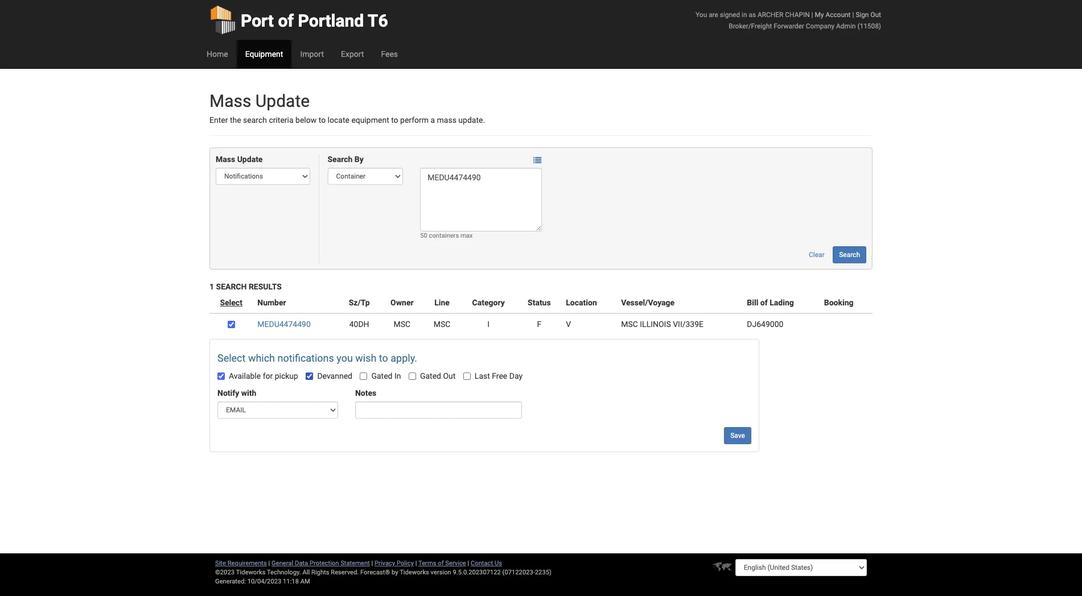 Task type: vqa. For each thing, say whether or not it's contained in the screenshot.
Port of Portland T6 link
yes



Task type: describe. For each thing, give the bounding box(es) containing it.
locate
[[328, 116, 350, 125]]

equipment
[[245, 50, 283, 59]]

illinois
[[640, 320, 671, 329]]

general data protection statement link
[[272, 561, 370, 568]]

terms
[[419, 561, 437, 568]]

notify
[[218, 389, 239, 398]]

equipment button
[[237, 40, 292, 68]]

of for bill
[[761, 299, 768, 308]]

privacy policy link
[[375, 561, 414, 568]]

of for port
[[278, 11, 294, 31]]

number
[[258, 299, 286, 308]]

last
[[475, 372, 490, 381]]

10/04/2023
[[248, 579, 282, 586]]

apply.
[[391, 353, 418, 365]]

forecast®
[[361, 570, 390, 577]]

you
[[696, 11, 708, 19]]

mass for mass update enter the search criteria below to locate equipment to perform a mass update.
[[210, 91, 251, 111]]

criteria
[[269, 116, 294, 125]]

port of portland t6
[[241, 11, 388, 31]]

as
[[749, 11, 756, 19]]

category
[[473, 299, 505, 308]]

gated for gated out
[[420, 372, 441, 381]]

msc illinois vii/339e
[[622, 320, 704, 329]]

2235)
[[535, 570, 552, 577]]

the
[[230, 116, 241, 125]]

by
[[355, 155, 364, 164]]

us
[[495, 561, 502, 568]]

generated:
[[215, 579, 246, 586]]

for
[[263, 372, 273, 381]]

terms of service link
[[419, 561, 466, 568]]

last free day
[[475, 372, 523, 381]]

export
[[341, 50, 364, 59]]

containers
[[429, 233, 459, 240]]

company
[[806, 22, 835, 30]]

fees
[[381, 50, 398, 59]]

home button
[[198, 40, 237, 68]]

| up forecast®
[[372, 561, 373, 568]]

search
[[243, 116, 267, 125]]

50
[[421, 233, 428, 240]]

signed
[[720, 11, 741, 19]]

sign
[[856, 11, 870, 19]]

portland
[[298, 11, 364, 31]]

my account link
[[815, 11, 851, 19]]

enter
[[210, 116, 228, 125]]

50 containers max
[[421, 233, 473, 240]]

with
[[241, 389, 257, 398]]

site requirements | general data protection statement | privacy policy | terms of service | contact us ©2023 tideworks technology. all rights reserved. forecast® by tideworks version 9.5.0.202307122 (07122023-2235) generated: 10/04/2023 11:18 am
[[215, 561, 552, 586]]

equipment
[[352, 116, 389, 125]]

broker/freight
[[729, 22, 773, 30]]

of inside the site requirements | general data protection statement | privacy policy | terms of service | contact us ©2023 tideworks technology. all rights reserved. forecast® by tideworks version 9.5.0.202307122 (07122023-2235) generated: 10/04/2023 11:18 am
[[438, 561, 444, 568]]

gated for gated in
[[372, 372, 393, 381]]

1
[[210, 283, 214, 292]]

show list image
[[534, 156, 542, 164]]

update for mass update enter the search criteria below to locate equipment to perform a mass update.
[[256, 91, 310, 111]]

rights
[[312, 570, 330, 577]]

update for mass update
[[237, 155, 263, 164]]

select which notifications you wish to apply.
[[218, 353, 418, 365]]

forwarder
[[774, 22, 805, 30]]

technology.
[[267, 570, 301, 577]]

©2023 tideworks
[[215, 570, 266, 577]]

0 horizontal spatial out
[[443, 372, 456, 381]]

bill of lading
[[748, 299, 795, 308]]

below
[[296, 116, 317, 125]]

archer
[[758, 11, 784, 19]]

statement
[[341, 561, 370, 568]]

admin
[[837, 22, 856, 30]]

search for search
[[840, 251, 861, 259]]

| up tideworks
[[416, 561, 417, 568]]

| left sign
[[853, 11, 855, 19]]

notify with
[[218, 389, 257, 398]]

max
[[461, 233, 473, 240]]

you are signed in as archer chapin | my account | sign out broker/freight forwarder company admin (11508)
[[696, 11, 882, 30]]

pickup
[[275, 372, 298, 381]]

contact us link
[[471, 561, 502, 568]]

| left my
[[812, 11, 814, 19]]

available
[[229, 372, 261, 381]]

line
[[435, 299, 450, 308]]

2 msc from the left
[[434, 320, 451, 329]]

medu4474490 link
[[258, 320, 311, 329]]

all
[[303, 570, 310, 577]]



Task type: locate. For each thing, give the bounding box(es) containing it.
save
[[731, 433, 746, 441]]

0 vertical spatial out
[[871, 11, 882, 19]]

2 horizontal spatial to
[[391, 116, 399, 125]]

1 vertical spatial out
[[443, 372, 456, 381]]

gated in
[[372, 372, 401, 381]]

2 vertical spatial of
[[438, 561, 444, 568]]

2 vertical spatial search
[[216, 283, 247, 292]]

search button
[[833, 247, 867, 264]]

mass down enter
[[216, 155, 235, 164]]

protection
[[310, 561, 339, 568]]

which
[[248, 353, 275, 365]]

vessel/voyage
[[622, 299, 675, 308]]

site requirements link
[[215, 561, 267, 568]]

by
[[392, 570, 399, 577]]

None checkbox
[[228, 321, 235, 329], [306, 373, 314, 381], [360, 373, 368, 381], [228, 321, 235, 329], [306, 373, 314, 381], [360, 373, 368, 381]]

0 horizontal spatial gated
[[372, 372, 393, 381]]

0 vertical spatial update
[[256, 91, 310, 111]]

update
[[256, 91, 310, 111], [237, 155, 263, 164]]

search for search by
[[328, 155, 353, 164]]

select
[[220, 299, 243, 308], [218, 353, 246, 365]]

of right bill
[[761, 299, 768, 308]]

search by
[[328, 155, 364, 164]]

notifications
[[278, 353, 334, 365]]

lading
[[770, 299, 795, 308]]

owner
[[391, 299, 414, 308]]

0 vertical spatial search
[[328, 155, 353, 164]]

2 horizontal spatial of
[[761, 299, 768, 308]]

search inside search button
[[840, 251, 861, 259]]

1 horizontal spatial msc
[[434, 320, 451, 329]]

40dh
[[350, 320, 369, 329]]

1 gated from the left
[[372, 372, 393, 381]]

you
[[337, 353, 353, 365]]

to right below
[[319, 116, 326, 125]]

general
[[272, 561, 293, 568]]

mass
[[210, 91, 251, 111], [216, 155, 235, 164]]

t6
[[368, 11, 388, 31]]

1 msc from the left
[[394, 320, 411, 329]]

out
[[871, 11, 882, 19], [443, 372, 456, 381]]

results
[[249, 283, 282, 292]]

sz/tp
[[349, 299, 370, 308]]

1 vertical spatial update
[[237, 155, 263, 164]]

privacy
[[375, 561, 395, 568]]

out inside you are signed in as archer chapin | my account | sign out broker/freight forwarder company admin (11508)
[[871, 11, 882, 19]]

policy
[[397, 561, 414, 568]]

search
[[328, 155, 353, 164], [840, 251, 861, 259], [216, 283, 247, 292]]

1 horizontal spatial out
[[871, 11, 882, 19]]

bill
[[748, 299, 759, 308]]

1 vertical spatial search
[[840, 251, 861, 259]]

in
[[742, 11, 748, 19]]

data
[[295, 561, 308, 568]]

location
[[566, 299, 597, 308]]

msc down line
[[434, 320, 451, 329]]

to
[[319, 116, 326, 125], [391, 116, 399, 125], [379, 353, 388, 365]]

clear
[[809, 251, 825, 259]]

import button
[[292, 40, 333, 68]]

0 horizontal spatial of
[[278, 11, 294, 31]]

of right port
[[278, 11, 294, 31]]

mass up the
[[210, 91, 251, 111]]

sign out link
[[856, 11, 882, 19]]

export button
[[333, 40, 373, 68]]

account
[[826, 11, 851, 19]]

0 horizontal spatial to
[[319, 116, 326, 125]]

f
[[537, 320, 542, 329]]

select for select
[[220, 299, 243, 308]]

0 horizontal spatial msc
[[394, 320, 411, 329]]

msc left illinois
[[622, 320, 638, 329]]

notes
[[355, 389, 377, 398]]

tideworks
[[400, 570, 429, 577]]

9.5.0.202307122
[[453, 570, 501, 577]]

2 horizontal spatial search
[[840, 251, 861, 259]]

gated right the in
[[420, 372, 441, 381]]

Notes text field
[[355, 402, 522, 420]]

dj649000
[[748, 320, 784, 329]]

chapin
[[786, 11, 810, 19]]

select up available
[[218, 353, 246, 365]]

status
[[528, 299, 551, 308]]

update.
[[459, 116, 485, 125]]

(07122023-
[[503, 570, 535, 577]]

1 vertical spatial of
[[761, 299, 768, 308]]

mass
[[437, 116, 457, 125]]

1 vertical spatial select
[[218, 353, 246, 365]]

search right clear button
[[840, 251, 861, 259]]

available for pickup
[[229, 372, 298, 381]]

service
[[446, 561, 466, 568]]

MEDU4474490 text field
[[421, 168, 542, 232]]

to right wish
[[379, 353, 388, 365]]

site
[[215, 561, 226, 568]]

1 horizontal spatial gated
[[420, 372, 441, 381]]

msc down owner in the left of the page
[[394, 320, 411, 329]]

out left "last"
[[443, 372, 456, 381]]

0 horizontal spatial search
[[216, 283, 247, 292]]

devanned
[[318, 372, 353, 381]]

update inside mass update enter the search criteria below to locate equipment to perform a mass update.
[[256, 91, 310, 111]]

save button
[[725, 428, 752, 445]]

search right 1
[[216, 283, 247, 292]]

11:18
[[283, 579, 299, 586]]

reserved.
[[331, 570, 359, 577]]

| up 9.5.0.202307122
[[468, 561, 470, 568]]

None checkbox
[[218, 373, 225, 381], [409, 373, 416, 381], [464, 373, 471, 381], [218, 373, 225, 381], [409, 373, 416, 381], [464, 373, 471, 381]]

update up criteria
[[256, 91, 310, 111]]

of up version
[[438, 561, 444, 568]]

search left by
[[328, 155, 353, 164]]

select for select which notifications you wish to apply.
[[218, 353, 246, 365]]

perform
[[400, 116, 429, 125]]

select down 1 search results
[[220, 299, 243, 308]]

i
[[488, 320, 490, 329]]

in
[[395, 372, 401, 381]]

port of portland t6 link
[[210, 0, 388, 40]]

gated left the in
[[372, 372, 393, 381]]

1 horizontal spatial search
[[328, 155, 353, 164]]

3 msc from the left
[[622, 320, 638, 329]]

(11508)
[[858, 22, 882, 30]]

vii/339e
[[673, 320, 704, 329]]

booking
[[825, 299, 854, 308]]

0 vertical spatial select
[[220, 299, 243, 308]]

am
[[301, 579, 310, 586]]

mass for mass update
[[216, 155, 235, 164]]

mass inside mass update enter the search criteria below to locate equipment to perform a mass update.
[[210, 91, 251, 111]]

update down the "search"
[[237, 155, 263, 164]]

out up the (11508)
[[871, 11, 882, 19]]

port
[[241, 11, 274, 31]]

a
[[431, 116, 435, 125]]

of
[[278, 11, 294, 31], [761, 299, 768, 308], [438, 561, 444, 568]]

1 horizontal spatial to
[[379, 353, 388, 365]]

1 horizontal spatial of
[[438, 561, 444, 568]]

requirements
[[228, 561, 267, 568]]

gated out
[[420, 372, 456, 381]]

2 gated from the left
[[420, 372, 441, 381]]

0 vertical spatial of
[[278, 11, 294, 31]]

to left perform
[[391, 116, 399, 125]]

are
[[709, 11, 719, 19]]

1 vertical spatial mass
[[216, 155, 235, 164]]

mass update
[[216, 155, 263, 164]]

version
[[431, 570, 452, 577]]

v
[[566, 320, 571, 329]]

| left "general"
[[269, 561, 270, 568]]

0 vertical spatial mass
[[210, 91, 251, 111]]

day
[[510, 372, 523, 381]]

2 horizontal spatial msc
[[622, 320, 638, 329]]



